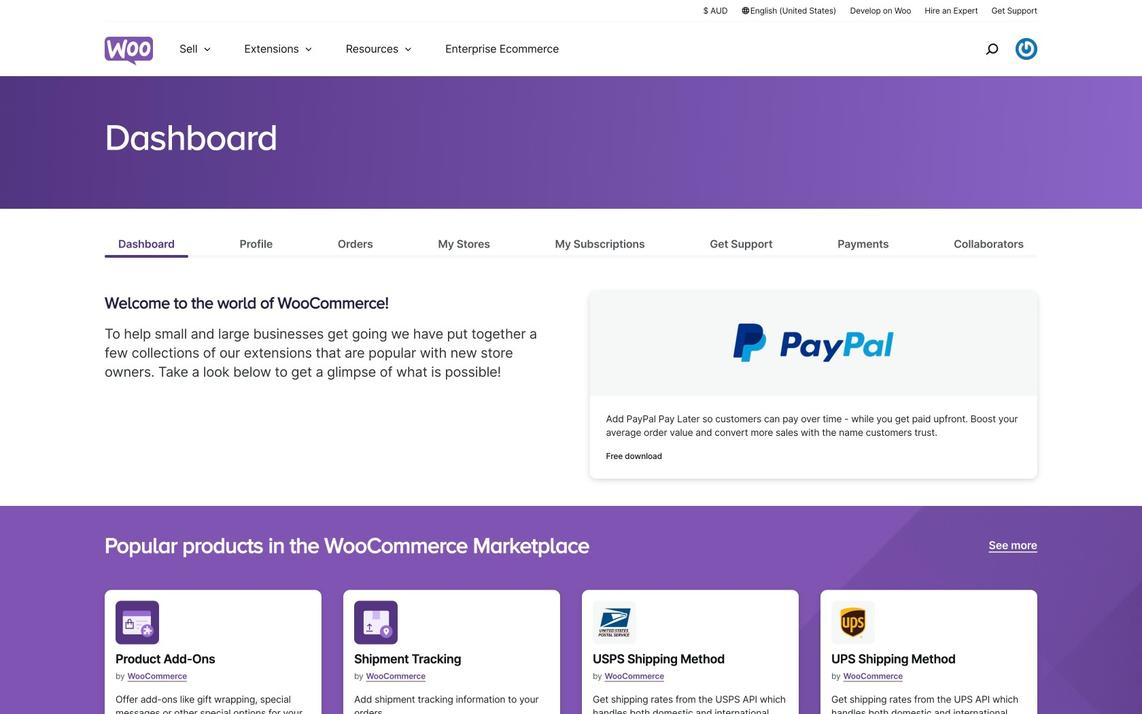 Task type: vqa. For each thing, say whether or not it's contained in the screenshot.
filter countries 'field'
no



Task type: describe. For each thing, give the bounding box(es) containing it.
open account menu image
[[1016, 38, 1038, 60]]



Task type: locate. For each thing, give the bounding box(es) containing it.
service navigation menu element
[[957, 27, 1038, 71]]

search image
[[982, 38, 1003, 60]]



